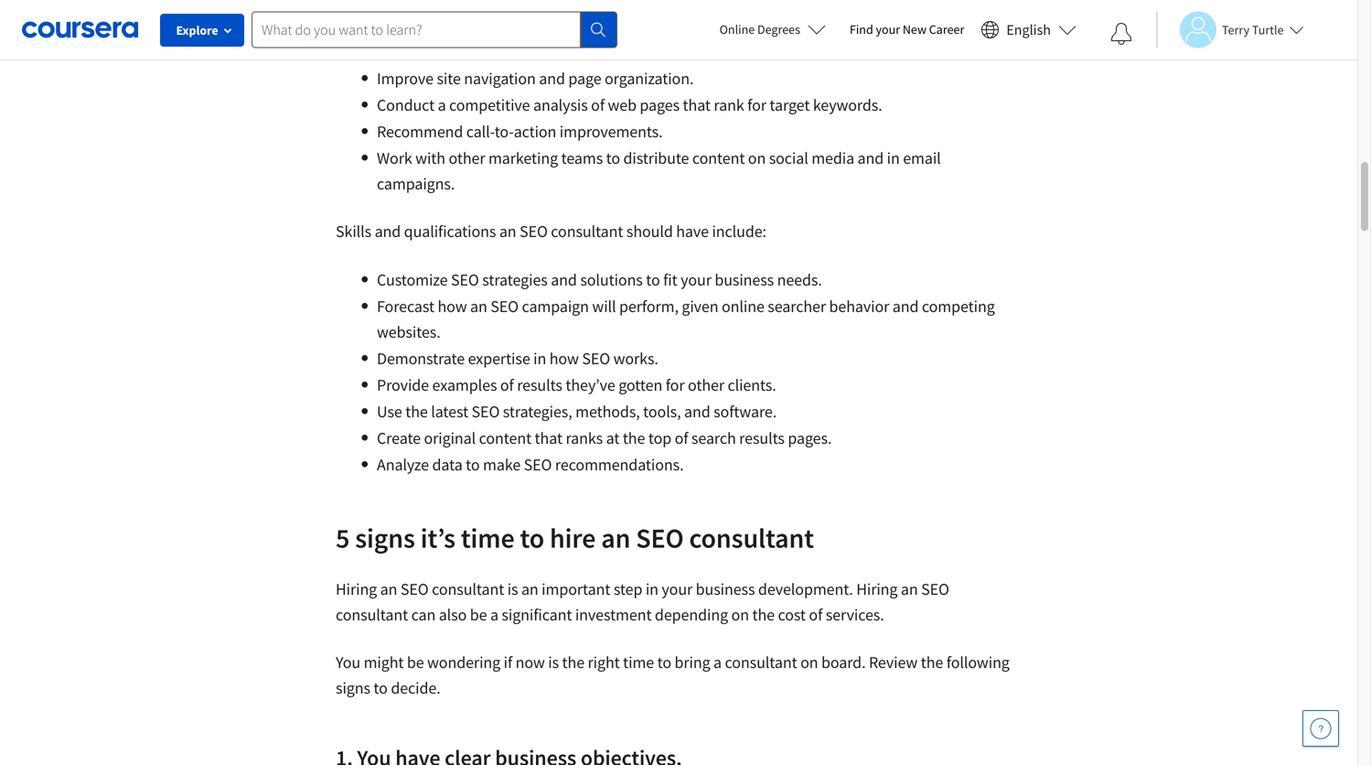 Task type: describe. For each thing, give the bounding box(es) containing it.
other inside optimize existing site content. fix technical seo issues. improve site navigation and page organization. conduct a competitive analysis of web pages that rank for target keywords. recommend call-to-action improvements. work with other marketing teams to distribute content on social media and in email campaigns.
[[449, 148, 486, 168]]

have
[[677, 221, 709, 242]]

create
[[377, 428, 421, 448]]

cost
[[778, 604, 806, 625]]

solutions
[[581, 270, 643, 290]]

the right use
[[406, 401, 428, 422]]

pages
[[640, 95, 680, 115]]

online degrees button
[[705, 9, 841, 49]]

signs inside you might be wondering if now is the right time to bring a consultant on board. review the following signs to decide.
[[336, 678, 371, 698]]

What do you want to learn? text field
[[252, 11, 581, 48]]

web
[[608, 95, 637, 115]]

rank
[[714, 95, 745, 115]]

demonstrate
[[377, 348, 465, 369]]

to right data
[[466, 454, 480, 475]]

a inside you might be wondering if now is the right time to bring a consultant on board. review the following signs to decide.
[[714, 652, 722, 673]]

skills
[[336, 221, 372, 242]]

to-
[[495, 121, 514, 142]]

hiring an seo consultant is an important step in your business development. hiring an seo consultant can also be a significant investment depending on the cost of services.
[[336, 579, 950, 625]]

for inside customize seo strategies and solutions to fit your business needs. forecast how an seo campaign will perform, given online searcher behavior and competing websites. demonstrate expertise in how seo works. provide examples of results they've gotten for other clients. use the latest seo strategies, methods, tools, and software. create original content that ranks at the top of search results pages. analyze data to make seo recommendations.
[[666, 375, 685, 395]]

business inside customize seo strategies and solutions to fit your business needs. forecast how an seo campaign will perform, given online searcher behavior and competing websites. demonstrate expertise in how seo works. provide examples of results they've gotten for other clients. use the latest seo strategies, methods, tools, and software. create original content that ranks at the top of search results pages. analyze data to make seo recommendations.
[[715, 270, 774, 290]]

of right top
[[675, 428, 689, 448]]

action
[[514, 121, 557, 142]]

turtle
[[1253, 22, 1284, 38]]

and right behavior on the right top of the page
[[893, 296, 919, 317]]

customize
[[377, 270, 448, 290]]

and up analysis
[[539, 68, 565, 89]]

find your new career
[[850, 21, 965, 38]]

technical
[[400, 42, 462, 62]]

it's
[[421, 521, 456, 555]]

qualifications
[[404, 221, 496, 242]]

step
[[614, 579, 643, 599]]

software.
[[714, 401, 777, 422]]

following
[[947, 652, 1010, 673]]

distribute
[[624, 148, 689, 168]]

tools,
[[644, 401, 681, 422]]

you
[[336, 652, 361, 673]]

searcher
[[768, 296, 826, 317]]

improve
[[377, 68, 434, 89]]

an right hire in the left of the page
[[601, 521, 631, 555]]

provide
[[377, 375, 429, 395]]

original
[[424, 428, 476, 448]]

issues.
[[496, 42, 541, 62]]

seo up following
[[922, 579, 950, 599]]

can
[[411, 604, 436, 625]]

0 vertical spatial signs
[[355, 521, 415, 555]]

coursera image
[[22, 15, 138, 44]]

email
[[903, 148, 941, 168]]

latest
[[431, 401, 469, 422]]

competing
[[922, 296, 995, 317]]

0 horizontal spatial results
[[517, 375, 563, 395]]

include:
[[712, 221, 767, 242]]

of inside optimize existing site content. fix technical seo issues. improve site navigation and page organization. conduct a competitive analysis of web pages that rank for target keywords. recommend call-to-action improvements. work with other marketing teams to distribute content on social media and in email campaigns.
[[591, 95, 605, 115]]

behavior
[[830, 296, 890, 317]]

pages.
[[788, 428, 832, 448]]

show notifications image
[[1111, 23, 1133, 45]]

also
[[439, 604, 467, 625]]

board.
[[822, 652, 866, 673]]

social
[[769, 148, 809, 168]]

campaigns.
[[377, 173, 455, 194]]

to left fit at the top
[[646, 270, 660, 290]]

the inside 'hiring an seo consultant is an important step in your business development. hiring an seo consultant can also be a significant investment depending on the cost of services.'
[[753, 604, 775, 625]]

make
[[483, 454, 521, 475]]

of down expertise
[[501, 375, 514, 395]]

1 vertical spatial how
[[550, 348, 579, 369]]

5
[[336, 521, 350, 555]]

seo right make
[[524, 454, 552, 475]]

terry turtle button
[[1157, 11, 1305, 48]]

analyze
[[377, 454, 429, 475]]

media
[[812, 148, 855, 168]]

new
[[903, 21, 927, 38]]

perform,
[[620, 296, 679, 317]]

strategies,
[[503, 401, 573, 422]]

degrees
[[758, 21, 801, 38]]

the left right
[[562, 652, 585, 673]]

gotten
[[619, 375, 663, 395]]

is inside you might be wondering if now is the right time to bring a consultant on board. review the following signs to decide.
[[548, 652, 559, 673]]

right
[[588, 652, 620, 673]]

an up the significant in the left of the page
[[522, 579, 539, 599]]

search
[[692, 428, 736, 448]]

services.
[[826, 604, 885, 625]]

the right at
[[623, 428, 646, 448]]

might
[[364, 652, 404, 673]]

5 signs it's time to hire an seo consultant
[[336, 521, 815, 555]]

consultant up solutions
[[551, 221, 624, 242]]

seo up strategies
[[520, 221, 548, 242]]

marketing
[[489, 148, 558, 168]]

seo up "they've"
[[582, 348, 611, 369]]

use
[[377, 401, 402, 422]]

to left bring
[[658, 652, 672, 673]]

with
[[416, 148, 446, 168]]

the right review
[[921, 652, 944, 673]]

that inside optimize existing site content. fix technical seo issues. improve site navigation and page organization. conduct a competitive analysis of web pages that rank for target keywords. recommend call-to-action improvements. work with other marketing teams to distribute content on social media and in email campaigns.
[[683, 95, 711, 115]]

strategies
[[483, 270, 548, 290]]

work
[[377, 148, 412, 168]]

you might be wondering if now is the right time to bring a consultant on board. review the following signs to decide.
[[336, 652, 1010, 698]]

works.
[[614, 348, 659, 369]]

content inside customize seo strategies and solutions to fit your business needs. forecast how an seo campaign will perform, given online searcher behavior and competing websites. demonstrate expertise in how seo works. provide examples of results they've gotten for other clients. use the latest seo strategies, methods, tools, and software. create original content that ranks at the top of search results pages. analyze data to make seo recommendations.
[[479, 428, 532, 448]]

development.
[[759, 579, 854, 599]]

websites.
[[377, 322, 441, 342]]

an up might
[[380, 579, 398, 599]]



Task type: locate. For each thing, give the bounding box(es) containing it.
fix
[[377, 42, 396, 62]]

1 vertical spatial signs
[[336, 678, 371, 698]]

navigation
[[464, 68, 536, 89]]

1 vertical spatial that
[[535, 428, 563, 448]]

1 horizontal spatial a
[[490, 604, 499, 625]]

1 vertical spatial your
[[681, 270, 712, 290]]

consultant up 'also'
[[432, 579, 504, 599]]

0 horizontal spatial site
[[437, 68, 461, 89]]

None search field
[[252, 11, 618, 48]]

to down improvements.
[[606, 148, 621, 168]]

consultant down cost
[[725, 652, 798, 673]]

time inside you might be wondering if now is the right time to bring a consultant on board. review the following signs to decide.
[[623, 652, 654, 673]]

important
[[542, 579, 611, 599]]

content down rank
[[693, 148, 745, 168]]

time right right
[[623, 652, 654, 673]]

find your new career link
[[841, 18, 974, 41]]

1 vertical spatial site
[[437, 68, 461, 89]]

how
[[438, 296, 467, 317], [550, 348, 579, 369]]

1 horizontal spatial content
[[693, 148, 745, 168]]

of right cost
[[809, 604, 823, 625]]

help center image
[[1311, 718, 1333, 739]]

0 horizontal spatial in
[[534, 348, 547, 369]]

your
[[876, 21, 901, 38], [681, 270, 712, 290], [662, 579, 693, 599]]

a up recommend
[[438, 95, 446, 115]]

call-
[[467, 121, 495, 142]]

seo left strategies
[[451, 270, 479, 290]]

at
[[606, 428, 620, 448]]

to down might
[[374, 678, 388, 698]]

2 horizontal spatial a
[[714, 652, 722, 673]]

0 horizontal spatial a
[[438, 95, 446, 115]]

signs down the you
[[336, 678, 371, 698]]

1 vertical spatial other
[[688, 375, 725, 395]]

be up decide.
[[407, 652, 424, 673]]

2 vertical spatial your
[[662, 579, 693, 599]]

0 vertical spatial for
[[748, 95, 767, 115]]

improvements.
[[560, 121, 663, 142]]

1 vertical spatial a
[[490, 604, 499, 625]]

1 horizontal spatial site
[[497, 15, 521, 36]]

now
[[516, 652, 545, 673]]

0 vertical spatial be
[[470, 604, 487, 625]]

1 horizontal spatial be
[[470, 604, 487, 625]]

1 horizontal spatial time
[[623, 652, 654, 673]]

1 horizontal spatial results
[[740, 428, 785, 448]]

to left hire in the left of the page
[[520, 521, 545, 555]]

your right the find
[[876, 21, 901, 38]]

1 vertical spatial be
[[407, 652, 424, 673]]

in right expertise
[[534, 348, 547, 369]]

explore button
[[160, 14, 244, 47]]

0 vertical spatial time
[[461, 521, 515, 555]]

needs.
[[778, 270, 823, 290]]

forecast
[[377, 296, 435, 317]]

recommendations.
[[555, 454, 684, 475]]

clients.
[[728, 375, 777, 395]]

terry turtle
[[1223, 22, 1284, 38]]

0 vertical spatial your
[[876, 21, 901, 38]]

and
[[539, 68, 565, 89], [858, 148, 884, 168], [375, 221, 401, 242], [551, 270, 577, 290], [893, 296, 919, 317], [685, 401, 711, 422]]

that left rank
[[683, 95, 711, 115]]

target
[[770, 95, 810, 115]]

top
[[649, 428, 672, 448]]

campaign
[[522, 296, 589, 317]]

is right now
[[548, 652, 559, 673]]

seo
[[465, 42, 493, 62], [520, 221, 548, 242], [451, 270, 479, 290], [491, 296, 519, 317], [582, 348, 611, 369], [472, 401, 500, 422], [524, 454, 552, 475], [636, 521, 684, 555], [401, 579, 429, 599], [922, 579, 950, 599]]

online
[[720, 21, 755, 38]]

of
[[591, 95, 605, 115], [501, 375, 514, 395], [675, 428, 689, 448], [809, 604, 823, 625]]

time right 'it's'
[[461, 521, 515, 555]]

will
[[592, 296, 616, 317]]

methods,
[[576, 401, 640, 422]]

on left social
[[748, 148, 766, 168]]

1 vertical spatial for
[[666, 375, 685, 395]]

be inside you might be wondering if now is the right time to bring a consultant on board. review the following signs to decide.
[[407, 652, 424, 673]]

other left clients. at the right of the page
[[688, 375, 725, 395]]

customize seo strategies and solutions to fit your business needs. forecast how an seo campaign will perform, given online searcher behavior and competing websites. demonstrate expertise in how seo works. provide examples of results they've gotten for other clients. use the latest seo strategies, methods, tools, and software. create original content that ranks at the top of search results pages. analyze data to make seo recommendations.
[[377, 270, 995, 475]]

the left cost
[[753, 604, 775, 625]]

0 horizontal spatial how
[[438, 296, 467, 317]]

0 horizontal spatial hiring
[[336, 579, 377, 599]]

0 vertical spatial a
[[438, 95, 446, 115]]

be inside 'hiring an seo consultant is an important step in your business development. hiring an seo consultant can also be a significant investment depending on the cost of services.'
[[470, 604, 487, 625]]

1 vertical spatial time
[[623, 652, 654, 673]]

investment
[[576, 604, 652, 625]]

ranks
[[566, 428, 603, 448]]

is inside 'hiring an seo consultant is an important step in your business development. hiring an seo consultant can also be a significant investment depending on the cost of services.'
[[508, 579, 518, 599]]

2 vertical spatial on
[[801, 652, 819, 673]]

hiring up services.
[[857, 579, 898, 599]]

1 horizontal spatial other
[[688, 375, 725, 395]]

in inside 'hiring an seo consultant is an important step in your business development. hiring an seo consultant can also be a significant investment depending on the cost of services.'
[[646, 579, 659, 599]]

0 vertical spatial other
[[449, 148, 486, 168]]

0 vertical spatial that
[[683, 95, 711, 115]]

content
[[693, 148, 745, 168], [479, 428, 532, 448]]

an up review
[[901, 579, 918, 599]]

for up tools,
[[666, 375, 685, 395]]

keywords.
[[813, 95, 883, 115]]

analysis
[[534, 95, 588, 115]]

0 vertical spatial is
[[508, 579, 518, 599]]

on inside you might be wondering if now is the right time to bring a consultant on board. review the following signs to decide.
[[801, 652, 819, 673]]

0 horizontal spatial time
[[461, 521, 515, 555]]

recommend
[[377, 121, 463, 142]]

skills and qualifications an seo consultant should have include:
[[336, 221, 770, 242]]

for right rank
[[748, 95, 767, 115]]

find
[[850, 21, 874, 38]]

an
[[500, 221, 517, 242], [470, 296, 488, 317], [601, 521, 631, 555], [380, 579, 398, 599], [522, 579, 539, 599], [901, 579, 918, 599]]

0 horizontal spatial content
[[479, 428, 532, 448]]

for
[[748, 95, 767, 115], [666, 375, 685, 395]]

site down technical
[[437, 68, 461, 89]]

of left 'web'
[[591, 95, 605, 115]]

competitive
[[449, 95, 530, 115]]

on inside 'hiring an seo consultant is an important step in your business development. hiring an seo consultant can also be a significant investment depending on the cost of services.'
[[732, 604, 750, 625]]

your inside 'hiring an seo consultant is an important step in your business development. hiring an seo consultant can also be a significant investment depending on the cost of services.'
[[662, 579, 693, 599]]

of inside 'hiring an seo consultant is an important step in your business development. hiring an seo consultant can also be a significant investment depending on the cost of services.'
[[809, 604, 823, 625]]

seo up step
[[636, 521, 684, 555]]

a inside 'hiring an seo consultant is an important step in your business development. hiring an seo consultant can also be a significant investment depending on the cost of services.'
[[490, 604, 499, 625]]

0 vertical spatial on
[[748, 148, 766, 168]]

1 horizontal spatial in
[[646, 579, 659, 599]]

0 vertical spatial site
[[497, 15, 521, 36]]

bring
[[675, 652, 711, 673]]

0 horizontal spatial for
[[666, 375, 685, 395]]

1 vertical spatial results
[[740, 428, 785, 448]]

that inside customize seo strategies and solutions to fit your business needs. forecast how an seo campaign will perform, given online searcher behavior and competing websites. demonstrate expertise in how seo works. provide examples of results they've gotten for other clients. use the latest seo strategies, methods, tools, and software. create original content that ranks at the top of search results pages. analyze data to make seo recommendations.
[[535, 428, 563, 448]]

2 vertical spatial in
[[646, 579, 659, 599]]

english button
[[974, 0, 1084, 59]]

1 horizontal spatial that
[[683, 95, 711, 115]]

hiring down 5
[[336, 579, 377, 599]]

1 horizontal spatial how
[[550, 348, 579, 369]]

they've
[[566, 375, 616, 395]]

0 horizontal spatial that
[[535, 428, 563, 448]]

1 horizontal spatial is
[[548, 652, 559, 673]]

an inside customize seo strategies and solutions to fit your business needs. forecast how an seo campaign will perform, given online searcher behavior and competing websites. demonstrate expertise in how seo works. provide examples of results they've gotten for other clients. use the latest seo strategies, methods, tools, and software. create original content that ranks at the top of search results pages. analyze data to make seo recommendations.
[[470, 296, 488, 317]]

a right bring
[[714, 652, 722, 673]]

review
[[869, 652, 918, 673]]

for inside optimize existing site content. fix technical seo issues. improve site navigation and page organization. conduct a competitive analysis of web pages that rank for target keywords. recommend call-to-action improvements. work with other marketing teams to distribute content on social media and in email campaigns.
[[748, 95, 767, 115]]

a inside optimize existing site content. fix technical seo issues. improve site navigation and page organization. conduct a competitive analysis of web pages that rank for target keywords. recommend call-to-action improvements. work with other marketing teams to distribute content on social media and in email campaigns.
[[438, 95, 446, 115]]

if
[[504, 652, 513, 673]]

given
[[682, 296, 719, 317]]

depending
[[655, 604, 729, 625]]

1 vertical spatial in
[[534, 348, 547, 369]]

0 vertical spatial content
[[693, 148, 745, 168]]

1 horizontal spatial for
[[748, 95, 767, 115]]

1 vertical spatial business
[[696, 579, 755, 599]]

other down call-
[[449, 148, 486, 168]]

in left the email
[[887, 148, 900, 168]]

existing
[[442, 15, 494, 36]]

an down strategies
[[470, 296, 488, 317]]

1 horizontal spatial hiring
[[857, 579, 898, 599]]

online degrees
[[720, 21, 801, 38]]

consultant inside you might be wondering if now is the right time to bring a consultant on board. review the following signs to decide.
[[725, 652, 798, 673]]

signs
[[355, 521, 415, 555], [336, 678, 371, 698]]

seo up can
[[401, 579, 429, 599]]

signs right 5
[[355, 521, 415, 555]]

on left board.
[[801, 652, 819, 673]]

1 vertical spatial is
[[548, 652, 559, 673]]

consultant up development.
[[690, 521, 815, 555]]

consultant up might
[[336, 604, 408, 625]]

0 horizontal spatial is
[[508, 579, 518, 599]]

be right 'also'
[[470, 604, 487, 625]]

optimize
[[377, 15, 438, 36]]

optimize existing site content. fix technical seo issues. improve site navigation and page organization. conduct a competitive analysis of web pages that rank for target keywords. recommend call-to-action improvements. work with other marketing teams to distribute content on social media and in email campaigns.
[[377, 15, 941, 194]]

0 horizontal spatial be
[[407, 652, 424, 673]]

on inside optimize existing site content. fix technical seo issues. improve site navigation and page organization. conduct a competitive analysis of web pages that rank for target keywords. recommend call-to-action improvements. work with other marketing teams to distribute content on social media and in email campaigns.
[[748, 148, 766, 168]]

business up depending
[[696, 579, 755, 599]]

and up campaign
[[551, 270, 577, 290]]

teams
[[562, 148, 603, 168]]

seo down existing
[[465, 42, 493, 62]]

expertise
[[468, 348, 531, 369]]

results down software.
[[740, 428, 785, 448]]

your up depending
[[662, 579, 693, 599]]

on right depending
[[732, 604, 750, 625]]

2 vertical spatial a
[[714, 652, 722, 673]]

in inside customize seo strategies and solutions to fit your business needs. forecast how an seo campaign will perform, given online searcher behavior and competing websites. demonstrate expertise in how seo works. provide examples of results they've gotten for other clients. use the latest seo strategies, methods, tools, and software. create original content that ranks at the top of search results pages. analyze data to make seo recommendations.
[[534, 348, 547, 369]]

how right forecast
[[438, 296, 467, 317]]

a right 'also'
[[490, 604, 499, 625]]

hire
[[550, 521, 596, 555]]

content up make
[[479, 428, 532, 448]]

is up the significant in the left of the page
[[508, 579, 518, 599]]

and up search
[[685, 401, 711, 422]]

seo down strategies
[[491, 296, 519, 317]]

other inside customize seo strategies and solutions to fit your business needs. forecast how an seo campaign will perform, given online searcher behavior and competing websites. demonstrate expertise in how seo works. provide examples of results they've gotten for other clients. use the latest seo strategies, methods, tools, and software. create original content that ranks at the top of search results pages. analyze data to make seo recommendations.
[[688, 375, 725, 395]]

a
[[438, 95, 446, 115], [490, 604, 499, 625], [714, 652, 722, 673]]

in inside optimize existing site content. fix technical seo issues. improve site navigation and page organization. conduct a competitive analysis of web pages that rank for target keywords. recommend call-to-action improvements. work with other marketing teams to distribute content on social media and in email campaigns.
[[887, 148, 900, 168]]

1 hiring from the left
[[336, 579, 377, 599]]

career
[[930, 21, 965, 38]]

site
[[497, 15, 521, 36], [437, 68, 461, 89]]

examples
[[432, 375, 497, 395]]

0 vertical spatial results
[[517, 375, 563, 395]]

1 vertical spatial content
[[479, 428, 532, 448]]

content inside optimize existing site content. fix technical seo issues. improve site navigation and page organization. conduct a competitive analysis of web pages that rank for target keywords. recommend call-to-action improvements. work with other marketing teams to distribute content on social media and in email campaigns.
[[693, 148, 745, 168]]

an up strategies
[[500, 221, 517, 242]]

results up strategies,
[[517, 375, 563, 395]]

how up "they've"
[[550, 348, 579, 369]]

that down strategies,
[[535, 428, 563, 448]]

0 vertical spatial in
[[887, 148, 900, 168]]

2 hiring from the left
[[857, 579, 898, 599]]

the
[[406, 401, 428, 422], [623, 428, 646, 448], [753, 604, 775, 625], [562, 652, 585, 673], [921, 652, 944, 673]]

your right fit at the top
[[681, 270, 712, 290]]

on
[[748, 148, 766, 168], [732, 604, 750, 625], [801, 652, 819, 673]]

site up "issues." at top left
[[497, 15, 521, 36]]

your inside customize seo strategies and solutions to fit your business needs. forecast how an seo campaign will perform, given online searcher behavior and competing websites. demonstrate expertise in how seo works. provide examples of results they've gotten for other clients. use the latest seo strategies, methods, tools, and software. create original content that ranks at the top of search results pages. analyze data to make seo recommendations.
[[681, 270, 712, 290]]

and right skills
[[375, 221, 401, 242]]

page
[[569, 68, 602, 89]]

0 vertical spatial how
[[438, 296, 467, 317]]

in right step
[[646, 579, 659, 599]]

organization.
[[605, 68, 694, 89]]

significant
[[502, 604, 572, 625]]

0 vertical spatial business
[[715, 270, 774, 290]]

and right media
[[858, 148, 884, 168]]

seo inside optimize existing site content. fix technical seo issues. improve site navigation and page organization. conduct a competitive analysis of web pages that rank for target keywords. recommend call-to-action improvements. work with other marketing teams to distribute content on social media and in email campaigns.
[[465, 42, 493, 62]]

business inside 'hiring an seo consultant is an important step in your business development. hiring an seo consultant can also be a significant investment depending on the cost of services.'
[[696, 579, 755, 599]]

1 vertical spatial on
[[732, 604, 750, 625]]

2 horizontal spatial in
[[887, 148, 900, 168]]

explore
[[176, 22, 218, 38]]

0 horizontal spatial other
[[449, 148, 486, 168]]

business up online
[[715, 270, 774, 290]]

to inside optimize existing site content. fix technical seo issues. improve site navigation and page organization. conduct a competitive analysis of web pages that rank for target keywords. recommend call-to-action improvements. work with other marketing teams to distribute content on social media and in email campaigns.
[[606, 148, 621, 168]]

seo down examples
[[472, 401, 500, 422]]



Task type: vqa. For each thing, say whether or not it's contained in the screenshot.
third University of Illinois at Urbana-Champaign image from the bottom of the page
no



